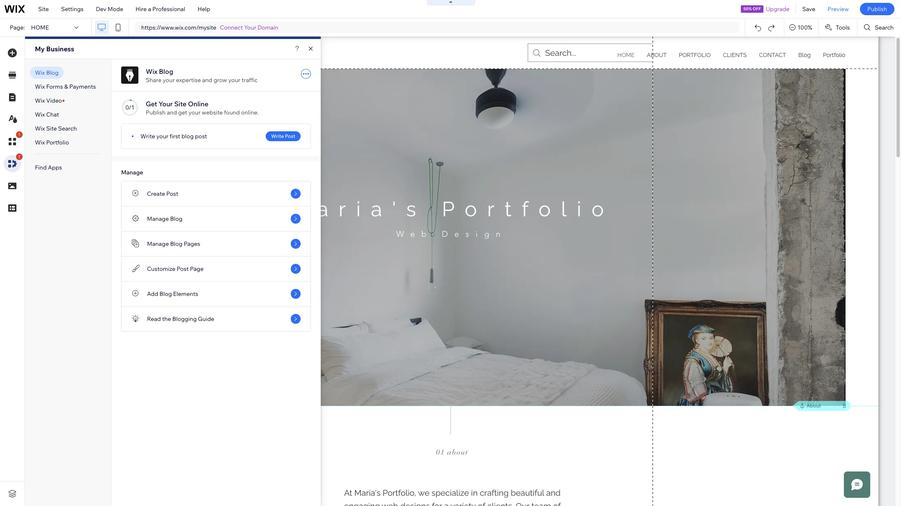 Task type: vqa. For each thing, say whether or not it's contained in the screenshot.
Manage to the top
yes



Task type: locate. For each thing, give the bounding box(es) containing it.
find
[[35, 164, 47, 171]]

post
[[285, 133, 296, 139], [166, 190, 178, 198], [177, 266, 189, 273]]

wix
[[146, 67, 158, 76], [35, 69, 45, 76], [35, 83, 45, 90], [35, 97, 45, 104], [35, 111, 45, 118], [35, 125, 45, 132], [35, 139, 45, 146]]

a
[[148, 5, 151, 13]]

wix left video
[[35, 97, 45, 104]]

blog inside wix blog share your expertise and grow your traffic
[[159, 67, 173, 76]]

website
[[202, 109, 223, 116]]

wix inside wix blog share your expertise and grow your traffic
[[146, 67, 158, 76]]

traffic
[[242, 76, 258, 84]]

site up get
[[174, 100, 187, 108]]

2 vertical spatial manage
[[147, 240, 169, 248]]

1 horizontal spatial search
[[876, 24, 895, 31]]

portfolio
[[46, 139, 69, 146]]

wix up share
[[146, 67, 158, 76]]

1 vertical spatial search
[[58, 125, 77, 132]]

0 vertical spatial 1
[[18, 132, 21, 137]]

1
[[18, 132, 21, 137], [18, 155, 21, 160]]

my business
[[35, 45, 74, 53]]

post for write
[[285, 133, 296, 139]]

wix left "chat"
[[35, 111, 45, 118]]

settings
[[61, 5, 84, 13]]

your right grow
[[229, 76, 241, 84]]

0 vertical spatial post
[[285, 133, 296, 139]]

1 button
[[4, 132, 23, 150], [4, 154, 23, 173]]

blog left pages
[[170, 240, 183, 248]]

your down online
[[189, 109, 201, 116]]

and left grow
[[202, 76, 212, 84]]

your right get
[[159, 100, 173, 108]]

search down publish "button"
[[876, 24, 895, 31]]

wix for wix site search
[[35, 125, 45, 132]]

your
[[163, 76, 175, 84], [229, 76, 241, 84], [189, 109, 201, 116], [157, 133, 169, 140]]

blog up manage blog pages
[[170, 215, 183, 223]]

blog right add
[[160, 291, 172, 298]]

blogging
[[172, 316, 197, 323]]

and inside wix blog share your expertise and grow your traffic
[[202, 76, 212, 84]]

1 vertical spatial publish
[[146, 109, 166, 116]]

manage for manage
[[121, 169, 143, 176]]

blog for wix blog
[[46, 69, 59, 76]]

0 vertical spatial manage
[[121, 169, 143, 176]]

save button
[[797, 0, 822, 18]]

write inside button
[[271, 133, 284, 139]]

publish down get
[[146, 109, 166, 116]]

wix for wix portfolio
[[35, 139, 45, 146]]

1 button left "wix portfolio"
[[4, 132, 23, 150]]

1 vertical spatial manage
[[147, 215, 169, 223]]

wix for wix blog share your expertise and grow your traffic
[[146, 67, 158, 76]]

2 1 from the top
[[18, 155, 21, 160]]

off
[[753, 6, 762, 12]]

your
[[244, 24, 256, 31], [159, 100, 173, 108]]

0 vertical spatial and
[[202, 76, 212, 84]]

manage
[[121, 169, 143, 176], [147, 215, 169, 223], [147, 240, 169, 248]]

wix left forms
[[35, 83, 45, 90]]

post inside button
[[285, 133, 296, 139]]

apps
[[48, 164, 62, 171]]

site up home at top
[[38, 5, 49, 13]]

expertise
[[176, 76, 201, 84]]

site up "wix portfolio"
[[46, 125, 57, 132]]

your left domain
[[244, 24, 256, 31]]

write for write post
[[271, 133, 284, 139]]

100% button
[[785, 18, 819, 37]]

wix down my
[[35, 69, 45, 76]]

chat
[[46, 111, 59, 118]]

1 horizontal spatial publish
[[868, 5, 888, 13]]

blog up share
[[159, 67, 173, 76]]

1 vertical spatial and
[[167, 109, 177, 116]]

1 vertical spatial site
[[174, 100, 187, 108]]

publish up search button
[[868, 5, 888, 13]]

post
[[195, 133, 207, 140]]

add blog elements
[[147, 291, 198, 298]]

customize
[[147, 266, 176, 273]]

0 horizontal spatial your
[[159, 100, 173, 108]]

wix left portfolio
[[35, 139, 45, 146]]

your inside the get your site online publish and get your website found online.
[[189, 109, 201, 116]]

help
[[198, 5, 210, 13]]

guide
[[198, 316, 214, 323]]

1 vertical spatial 1
[[18, 155, 21, 160]]

create
[[147, 190, 165, 198]]

1 button left find
[[4, 154, 23, 173]]

connect
[[220, 24, 243, 31]]

0 vertical spatial 1 button
[[4, 132, 23, 150]]

0 vertical spatial publish
[[868, 5, 888, 13]]

manage for manage blog
[[147, 215, 169, 223]]

write
[[141, 133, 155, 140], [271, 133, 284, 139]]

wix down wix chat at left top
[[35, 125, 45, 132]]

blog
[[159, 67, 173, 76], [46, 69, 59, 76], [170, 215, 183, 223], [170, 240, 183, 248], [160, 291, 172, 298]]

write post
[[271, 133, 296, 139]]

post for create
[[166, 190, 178, 198]]

wix video
[[35, 97, 62, 104]]

get
[[146, 100, 157, 108]]

search up portfolio
[[58, 125, 77, 132]]

wix blog image
[[121, 67, 139, 84]]

create post
[[147, 190, 178, 198]]

1 vertical spatial your
[[159, 100, 173, 108]]

1 horizontal spatial write
[[271, 133, 284, 139]]

get your site online publish and get your website found online.
[[146, 100, 259, 116]]

tools
[[837, 24, 851, 31]]

and inside the get your site online publish and get your website found online.
[[167, 109, 177, 116]]

write for write your first blog post
[[141, 133, 155, 140]]

1 vertical spatial 1 button
[[4, 154, 23, 173]]

domain
[[258, 24, 279, 31]]

hire a professional
[[136, 5, 185, 13]]

online
[[188, 100, 209, 108]]

1 horizontal spatial and
[[202, 76, 212, 84]]

blog
[[182, 133, 194, 140]]

and left get
[[167, 109, 177, 116]]

wix for wix video
[[35, 97, 45, 104]]

2 vertical spatial post
[[177, 266, 189, 273]]

0 horizontal spatial and
[[167, 109, 177, 116]]

0 vertical spatial site
[[38, 5, 49, 13]]

grow
[[214, 76, 227, 84]]

&
[[64, 83, 68, 90]]

blog up forms
[[46, 69, 59, 76]]

and
[[202, 76, 212, 84], [167, 109, 177, 116]]

search
[[876, 24, 895, 31], [58, 125, 77, 132]]

blog for wix blog share your expertise and grow your traffic
[[159, 67, 173, 76]]

payments
[[69, 83, 96, 90]]

0 horizontal spatial write
[[141, 133, 155, 140]]

manage for manage blog pages
[[147, 240, 169, 248]]

get
[[178, 109, 187, 116]]

1 vertical spatial post
[[166, 190, 178, 198]]

about
[[807, 403, 822, 409]]

0 horizontal spatial search
[[58, 125, 77, 132]]

0 horizontal spatial publish
[[146, 109, 166, 116]]

0 vertical spatial search
[[876, 24, 895, 31]]

site
[[38, 5, 49, 13], [174, 100, 187, 108], [46, 125, 57, 132]]

0/1
[[126, 104, 134, 111]]

0 vertical spatial your
[[244, 24, 256, 31]]

pages
[[184, 240, 200, 248]]

customize post page
[[147, 266, 204, 273]]

publish
[[868, 5, 888, 13], [146, 109, 166, 116]]



Task type: describe. For each thing, give the bounding box(es) containing it.
blog for manage blog pages
[[170, 240, 183, 248]]

wix for wix forms & payments
[[35, 83, 45, 90]]

50% off
[[744, 6, 762, 12]]

online.
[[241, 109, 259, 116]]

hire
[[136, 5, 147, 13]]

blog for manage blog
[[170, 215, 183, 223]]

your right share
[[163, 76, 175, 84]]

2 1 button from the top
[[4, 154, 23, 173]]

dev
[[96, 5, 106, 13]]

your inside the get your site online publish and get your website found online.
[[159, 100, 173, 108]]

professional
[[153, 5, 185, 13]]

read the blogging guide
[[147, 316, 214, 323]]

manage blog pages
[[147, 240, 200, 248]]

and for blog
[[202, 76, 212, 84]]

save
[[803, 5, 816, 13]]

your left first
[[157, 133, 169, 140]]

wix blog
[[35, 69, 59, 76]]

100%
[[798, 24, 813, 31]]

video
[[46, 97, 62, 104]]

publish button
[[861, 3, 895, 15]]

wix portfolio
[[35, 139, 69, 146]]

mode
[[108, 5, 123, 13]]

add
[[147, 291, 158, 298]]

1 horizontal spatial your
[[244, 24, 256, 31]]

and for your
[[167, 109, 177, 116]]

wix for wix blog
[[35, 69, 45, 76]]

site inside the get your site online publish and get your website found online.
[[174, 100, 187, 108]]

50%
[[744, 6, 753, 12]]

first
[[170, 133, 180, 140]]

https://www.wix.com/mysite connect your domain
[[141, 24, 279, 31]]

dev mode
[[96, 5, 123, 13]]

wix chat
[[35, 111, 59, 118]]

my
[[35, 45, 45, 53]]

publish inside "button"
[[868, 5, 888, 13]]

search button
[[859, 18, 902, 37]]

forms
[[46, 83, 63, 90]]

manage blog
[[147, 215, 183, 223]]

wix blog share your expertise and grow your traffic
[[146, 67, 258, 84]]

2 vertical spatial site
[[46, 125, 57, 132]]

preview button
[[822, 0, 856, 18]]

page
[[190, 266, 204, 273]]

elements
[[173, 291, 198, 298]]

1 1 from the top
[[18, 132, 21, 137]]

blog for add blog elements
[[160, 291, 172, 298]]

business
[[46, 45, 74, 53]]

1 1 button from the top
[[4, 132, 23, 150]]

write your first blog post
[[141, 133, 207, 140]]

find apps
[[35, 164, 62, 171]]

write post button
[[266, 132, 301, 141]]

found
[[224, 109, 240, 116]]

post for customize
[[177, 266, 189, 273]]

wix forms & payments
[[35, 83, 96, 90]]

the
[[162, 316, 171, 323]]

0/1 progress bar
[[121, 99, 139, 116]]

home
[[31, 24, 49, 31]]

search inside button
[[876, 24, 895, 31]]

wix for wix chat
[[35, 111, 45, 118]]

wix site search
[[35, 125, 77, 132]]

tools button
[[819, 18, 858, 37]]

read
[[147, 316, 161, 323]]

publish inside the get your site online publish and get your website found online.
[[146, 109, 166, 116]]

preview
[[829, 5, 850, 13]]

upgrade
[[767, 5, 790, 13]]

https://www.wix.com/mysite
[[141, 24, 216, 31]]

share
[[146, 76, 162, 84]]



